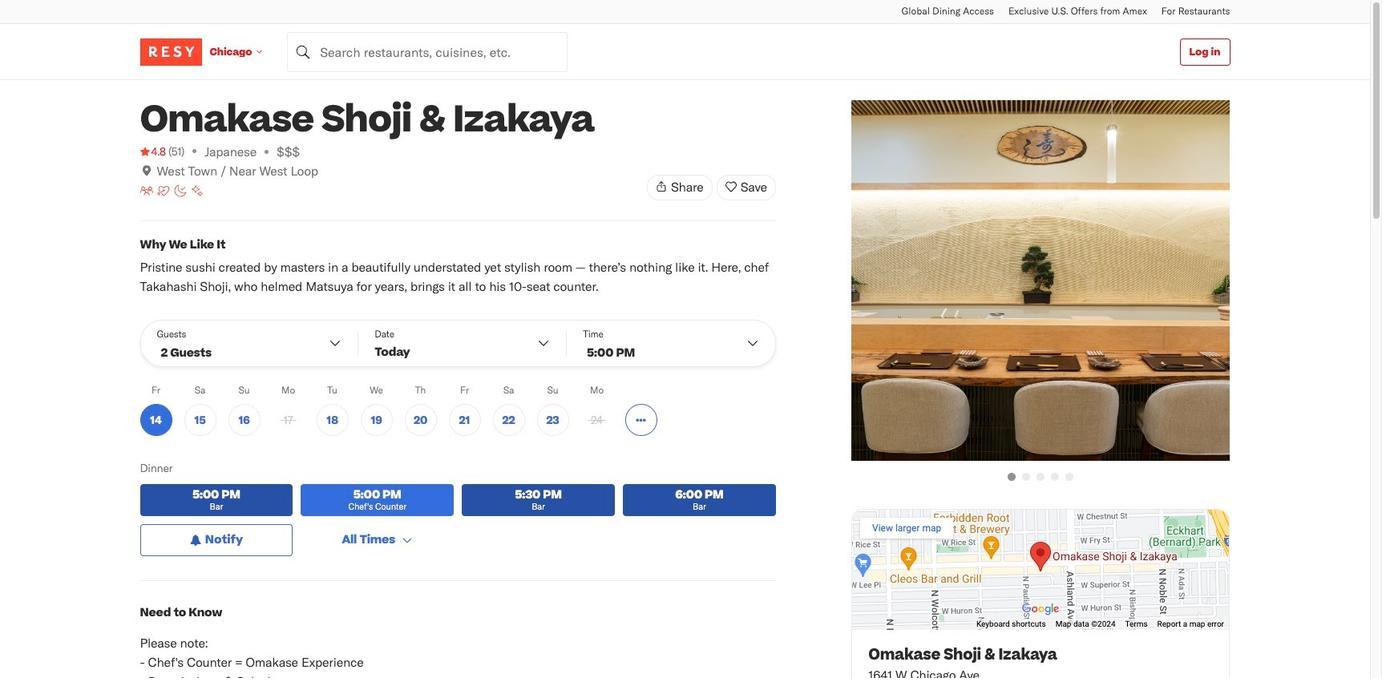 Task type: describe. For each thing, give the bounding box(es) containing it.
4.8 out of 5 stars image
[[140, 144, 166, 160]]



Task type: vqa. For each thing, say whether or not it's contained in the screenshot.
4.4 out of 5 stars image
no



Task type: locate. For each thing, give the bounding box(es) containing it.
Search restaurants, cuisines, etc. text field
[[287, 32, 568, 72]]

None field
[[287, 32, 568, 72]]



